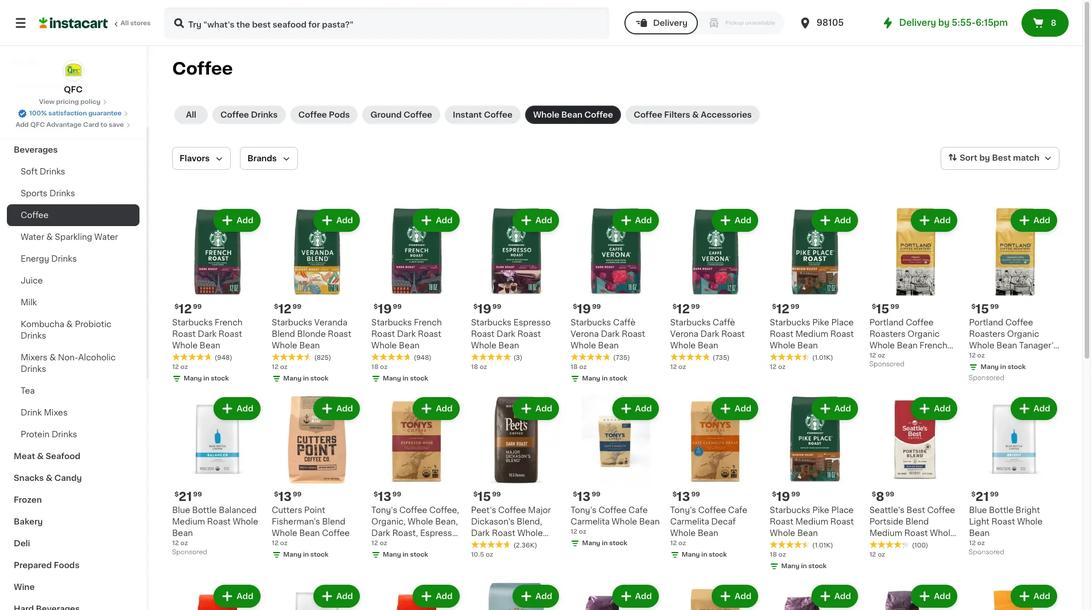 Task type: locate. For each thing, give the bounding box(es) containing it.
roast inside blue bottle bright light roast whole bean 12 oz
[[992, 518, 1016, 526]]

0 vertical spatial coffee,
[[430, 507, 459, 515]]

view
[[39, 99, 55, 105]]

18 oz for starbucks french roast dark roast whole bean
[[372, 364, 388, 370]]

1 horizontal spatial 8
[[1052, 19, 1057, 27]]

blend inside 'cutters point fisherman's blend whole bean coffee 12 oz'
[[322, 518, 346, 526]]

1 horizontal spatial blue
[[970, 507, 988, 515]]

roasters inside portland coffee roasters organic whole bean french coffee
[[870, 330, 906, 338]]

bag
[[526, 541, 542, 549]]

2 caffè from the left
[[713, 319, 736, 327]]

2 (948) from the left
[[414, 355, 432, 361]]

coffee, left 'bag'
[[494, 541, 524, 549]]

$ 13 99 up 'organic,'
[[374, 491, 402, 503]]

0 horizontal spatial blend
[[272, 330, 295, 338]]

bean inside the peet's coffee major dickason's blend, dark roast whole bean coffee, bag
[[471, 541, 492, 549]]

1 vertical spatial starbucks pike place roast medium roast whole bean
[[770, 507, 854, 538]]

blend up (100)
[[906, 518, 929, 526]]

3 13 from the left
[[278, 491, 292, 503]]

bean
[[562, 111, 583, 119], [200, 341, 220, 350], [399, 341, 420, 350], [599, 341, 619, 350], [798, 341, 819, 350], [299, 341, 320, 350], [499, 341, 520, 350], [698, 341, 719, 350], [898, 341, 918, 350], [997, 341, 1018, 350], [640, 518, 660, 526], [172, 530, 193, 538], [798, 530, 819, 538], [299, 530, 320, 538], [698, 530, 719, 538], [970, 530, 990, 538], [471, 541, 492, 549], [870, 541, 891, 549]]

coffee, up bean,
[[430, 507, 459, 515]]

best
[[993, 154, 1012, 162], [907, 507, 926, 515]]

carmelita
[[571, 518, 610, 526], [671, 518, 710, 526]]

0 vertical spatial place
[[832, 319, 854, 327]]

best right seattle's
[[907, 507, 926, 515]]

whole inside starbucks veranda blend blonde roast whole bean
[[272, 341, 297, 350]]

1 horizontal spatial french
[[414, 319, 442, 327]]

1 starbucks pike place roast medium roast whole bean from the top
[[770, 319, 854, 350]]

& down milk link
[[66, 320, 73, 329]]

blend inside seattle's best coffee portside blend medium roast whole bean coffee
[[906, 518, 929, 526]]

snacks
[[14, 474, 44, 482]]

tony's inside tony's coffee cafe carmelita whole bean 12 oz
[[571, 507, 597, 515]]

1 horizontal spatial 21
[[976, 491, 990, 503]]

snacks & candy
[[14, 474, 82, 482]]

bottle up light
[[990, 507, 1014, 515]]

blend down point
[[322, 518, 346, 526]]

13
[[378, 491, 392, 503], [578, 491, 591, 503], [278, 491, 292, 503], [677, 491, 691, 503]]

whole
[[534, 111, 560, 119], [172, 341, 198, 350], [372, 341, 397, 350], [571, 341, 596, 350], [770, 341, 796, 350], [272, 341, 297, 350], [471, 341, 497, 350], [671, 341, 696, 350], [870, 341, 896, 350], [970, 341, 995, 350], [233, 518, 258, 526], [408, 518, 433, 526], [612, 518, 638, 526], [1018, 518, 1043, 526], [770, 530, 796, 538], [272, 530, 297, 538], [518, 530, 543, 538], [671, 530, 696, 538], [931, 530, 956, 538]]

coffee link
[[7, 204, 140, 226]]

2 pike from the top
[[813, 507, 830, 515]]

ground coffee
[[371, 111, 433, 119]]

drinks for protein drinks
[[52, 431, 77, 439]]

all inside all link
[[186, 111, 196, 119]]

by inside field
[[980, 154, 991, 162]]

2 horizontal spatial blend
[[906, 518, 929, 526]]

& left non-
[[50, 354, 56, 362]]

1 carmelita from the left
[[571, 518, 610, 526]]

drinks up brands
[[251, 111, 278, 119]]

carmelita inside tony's coffee cafe carmelita whole bean 12 oz
[[571, 518, 610, 526]]

1 $ 12 99 from the left
[[175, 303, 202, 315]]

milk link
[[7, 292, 140, 314]]

all up flavors
[[186, 111, 196, 119]]

0 vertical spatial (1.01k)
[[813, 355, 834, 361]]

drinks inside "link"
[[251, 111, 278, 119]]

2 portland from the left
[[970, 319, 1004, 327]]

sort
[[960, 154, 978, 162]]

espresso down bean,
[[420, 530, 458, 538]]

1 vertical spatial coffee,
[[494, 541, 524, 549]]

& inside kombucha & probiotic drinks
[[66, 320, 73, 329]]

coffee inside the peet's coffee major dickason's blend, dark roast whole bean coffee, bag
[[499, 507, 526, 515]]

15
[[877, 303, 890, 315], [976, 303, 990, 315], [478, 491, 491, 503]]

sports drinks link
[[7, 183, 140, 204]]

organic inside portland coffee roasters organic whole bean french coffee
[[908, 330, 940, 338]]

2 carmelita from the left
[[671, 518, 710, 526]]

0 horizontal spatial delivery
[[654, 19, 688, 27]]

1 vertical spatial pike
[[813, 507, 830, 515]]

$ 21 99 for blue bottle bright light roast whole bean
[[972, 491, 1000, 503]]

$ 13 99 up cutters
[[274, 491, 302, 503]]

$ 13 99 for tony's coffee cafe carmelita whole bean
[[573, 491, 601, 503]]

1 horizontal spatial (735)
[[713, 355, 730, 361]]

sponsored badge image for blue bottle balanced medium roast whole bean
[[172, 549, 207, 556]]

caffè for 19
[[614, 319, 636, 327]]

satisfaction
[[48, 110, 87, 117]]

100%
[[29, 110, 47, 117]]

6:15pm
[[976, 18, 1009, 27]]

& up energy drinks
[[46, 233, 53, 241]]

starbucks inside starbucks veranda blend blonde roast whole bean
[[272, 319, 312, 327]]

2 starbucks pike place roast medium roast whole bean from the top
[[770, 507, 854, 538]]

& for probiotic
[[66, 320, 73, 329]]

1 vertical spatial place
[[832, 507, 854, 515]]

cafe for whole
[[629, 507, 648, 515]]

starbucks veranda blend blonde roast whole bean
[[272, 319, 352, 350]]

delivery by 5:55-6:15pm link
[[881, 16, 1009, 30]]

service type group
[[625, 11, 785, 34]]

0 horizontal spatial portland
[[870, 319, 904, 327]]

(1.01k) for 12
[[813, 355, 834, 361]]

0 horizontal spatial starbucks french roast dark roast whole bean
[[172, 319, 243, 350]]

best inside field
[[993, 154, 1012, 162]]

0 horizontal spatial 15
[[478, 491, 491, 503]]

in
[[1001, 364, 1007, 370], [204, 375, 209, 382], [403, 375, 409, 382], [602, 375, 608, 382], [303, 375, 309, 382], [602, 541, 608, 547], [403, 552, 409, 558], [303, 552, 309, 558], [702, 552, 708, 558], [802, 564, 807, 570]]

soft drinks link
[[7, 161, 140, 183]]

$ 19 99 for starbucks caffè verona dark roast whole bean
[[573, 303, 601, 315]]

1 blue from the left
[[172, 507, 190, 515]]

3 $ 12 99 from the left
[[274, 303, 302, 315]]

tony's for tony's coffee cafe carmelita decaf whole bean 12 oz
[[671, 507, 697, 515]]

bean inside blue bottle balanced medium roast whole bean 12 oz
[[172, 530, 193, 538]]

verona
[[571, 330, 599, 338], [671, 330, 699, 338]]

3 $ 13 99 from the left
[[274, 491, 302, 503]]

eggs
[[47, 124, 67, 132]]

0 horizontal spatial espresso
[[420, 530, 458, 538]]

15 up portland coffee roasters organic whole bean french coffee
[[877, 303, 890, 315]]

cafe inside tony's coffee cafe carmelita whole bean 12 oz
[[629, 507, 648, 515]]

$ 15 99 up portland coffee roasters organic whole bean french coffee
[[872, 303, 900, 315]]

oz inside blue bottle bright light roast whole bean 12 oz
[[978, 541, 986, 547]]

snacks & candy link
[[7, 468, 140, 489]]

delivery button
[[625, 11, 698, 34]]

2 21 from the left
[[976, 491, 990, 503]]

sponsored badge image down light
[[970, 549, 1004, 556]]

veranda
[[315, 319, 348, 327]]

0 horizontal spatial $ 15 99
[[474, 491, 501, 503]]

coffee inside coffee filters & accessories link
[[634, 111, 663, 119]]

qfc up view pricing policy link
[[64, 86, 83, 94]]

21 up blue bottle balanced medium roast whole bean 12 oz
[[179, 491, 192, 503]]

starbucks pike place roast medium roast whole bean for 19
[[770, 507, 854, 538]]

1 (735) from the left
[[614, 355, 630, 361]]

$ 13 99 up tony's coffee cafe carmelita whole bean 12 oz on the bottom right
[[573, 491, 601, 503]]

$ 21 99
[[175, 491, 202, 503], [972, 491, 1000, 503]]

delivery for delivery
[[654, 19, 688, 27]]

starbucks french roast dark roast whole bean for 19
[[372, 319, 442, 350]]

whole inside blue bottle balanced medium roast whole bean 12 oz
[[233, 518, 258, 526]]

oz inside tony's coffee cafe carmelita decaf whole bean 12 oz
[[679, 541, 687, 547]]

roasters inside portland coffee roasters organic whole bean tanager's song coffee
[[970, 330, 1006, 338]]

noir
[[372, 541, 388, 549]]

0 horizontal spatial (948)
[[215, 355, 232, 361]]

bottle for medium
[[192, 507, 217, 515]]

13 up tony's coffee cafe carmelita decaf whole bean 12 oz
[[677, 491, 691, 503]]

deli
[[14, 540, 30, 548]]

coffee drinks link
[[213, 106, 286, 124]]

1 horizontal spatial cafe
[[729, 507, 748, 515]]

1 horizontal spatial portland
[[970, 319, 1004, 327]]

$ 12 99 for starbucks caffè verona dark roast whole bean
[[673, 303, 700, 315]]

3 tony's from the left
[[671, 507, 697, 515]]

21 for blue bottle bright light roast whole bean
[[976, 491, 990, 503]]

sponsored badge image down blue bottle balanced medium roast whole bean 12 oz
[[172, 549, 207, 556]]

by right sort
[[980, 154, 991, 162]]

soft drinks
[[21, 168, 65, 176]]

100% satisfaction guarantee
[[29, 110, 122, 117]]

0 vertical spatial 8
[[1052, 19, 1057, 27]]

whole inside tony's coffee cafe carmelita decaf whole bean 12 oz
[[671, 530, 696, 538]]

1 verona from the left
[[571, 330, 599, 338]]

card
[[83, 122, 99, 128]]

water up energy
[[21, 233, 44, 241]]

19 for starbucks pike place roast medium roast whole bean
[[777, 491, 791, 503]]

1 horizontal spatial all
[[186, 111, 196, 119]]

1 tony's from the left
[[372, 507, 398, 515]]

drinks down water & sparkling water
[[51, 255, 77, 263]]

frozen
[[14, 496, 42, 504]]

add button
[[215, 210, 259, 231], [315, 210, 359, 231], [414, 210, 459, 231], [514, 210, 558, 231], [614, 210, 658, 231], [713, 210, 758, 231], [813, 210, 857, 231], [913, 210, 957, 231], [1012, 210, 1057, 231], [215, 398, 259, 419], [315, 398, 359, 419], [414, 398, 459, 419], [514, 398, 558, 419], [614, 398, 658, 419], [713, 398, 758, 419], [813, 398, 857, 419], [913, 398, 957, 419], [1012, 398, 1057, 419], [215, 586, 259, 607], [315, 586, 359, 607], [414, 586, 459, 607], [514, 586, 558, 607], [614, 586, 658, 607], [713, 586, 758, 607], [813, 586, 857, 607], [913, 586, 957, 607], [1012, 586, 1057, 607]]

12 inside tony's coffee cafe carmelita decaf whole bean 12 oz
[[671, 541, 677, 547]]

& down 100%
[[38, 124, 45, 132]]

light
[[970, 518, 990, 526]]

drinks up "seafood"
[[52, 431, 77, 439]]

1 vertical spatial best
[[907, 507, 926, 515]]

medium inside blue bottle balanced medium roast whole bean 12 oz
[[172, 518, 205, 526]]

tanager's
[[1020, 341, 1059, 350]]

0 vertical spatial qfc
[[64, 86, 83, 94]]

$ 13 99 for tony's coffee cafe carmelita decaf whole bean
[[673, 491, 701, 503]]

1 horizontal spatial organic
[[1008, 330, 1040, 338]]

advantage
[[47, 122, 82, 128]]

song
[[970, 353, 991, 361]]

1 horizontal spatial coffee,
[[494, 541, 524, 549]]

1 (1.01k) from the top
[[813, 355, 834, 361]]

blue bottle bright light roast whole bean 12 oz
[[970, 507, 1043, 547]]

bottle inside blue bottle bright light roast whole bean 12 oz
[[990, 507, 1014, 515]]

(825)
[[314, 355, 331, 361]]

organic,
[[372, 518, 406, 526]]

0 horizontal spatial cafe
[[629, 507, 648, 515]]

$
[[175, 304, 179, 310], [374, 304, 378, 310], [573, 304, 578, 310], [773, 304, 777, 310], [274, 304, 278, 310], [474, 304, 478, 310], [673, 304, 677, 310], [872, 304, 877, 310], [972, 304, 976, 310], [175, 492, 179, 498], [374, 492, 378, 498], [573, 492, 578, 498], [773, 492, 777, 498], [274, 492, 278, 498], [474, 492, 478, 498], [673, 492, 677, 498], [872, 492, 877, 498], [972, 492, 976, 498]]

bean inside seattle's best coffee portside blend medium roast whole bean coffee
[[870, 541, 891, 549]]

pike
[[813, 319, 830, 327], [813, 507, 830, 515]]

all left stores
[[121, 20, 129, 26]]

(2.36k)
[[514, 543, 538, 549]]

1 21 from the left
[[179, 491, 192, 503]]

0 horizontal spatial (735)
[[614, 355, 630, 361]]

18 for starbucks caffè verona dark roast whole bean
[[571, 364, 578, 370]]

blue up light
[[970, 507, 988, 515]]

2 13 from the left
[[578, 491, 591, 503]]

meat & seafood link
[[7, 446, 140, 468]]

15 up portland coffee roasters organic whole bean tanager's song coffee
[[976, 303, 990, 315]]

coffee
[[172, 60, 233, 77], [221, 111, 249, 119], [299, 111, 327, 119], [404, 111, 433, 119], [484, 111, 513, 119], [585, 111, 614, 119], [634, 111, 663, 119], [21, 211, 49, 219], [906, 319, 934, 327], [1006, 319, 1034, 327], [870, 353, 898, 361], [993, 353, 1021, 361], [400, 507, 428, 515], [599, 507, 627, 515], [499, 507, 526, 515], [699, 507, 727, 515], [928, 507, 956, 515], [322, 530, 350, 538], [893, 541, 921, 549]]

0 vertical spatial pike
[[813, 319, 830, 327]]

99
[[193, 304, 202, 310], [393, 304, 402, 310], [593, 304, 601, 310], [791, 304, 800, 310], [293, 304, 302, 310], [493, 304, 502, 310], [692, 304, 700, 310], [891, 304, 900, 310], [991, 304, 1000, 310], [193, 492, 202, 498], [393, 492, 402, 498], [592, 492, 601, 498], [792, 492, 801, 498], [293, 492, 302, 498], [492, 492, 501, 498], [692, 492, 701, 498], [886, 492, 895, 498], [991, 492, 1000, 498]]

0 horizontal spatial blue
[[172, 507, 190, 515]]

0 horizontal spatial french
[[215, 319, 243, 327]]

1 starbucks french roast dark roast whole bean from the left
[[172, 319, 243, 350]]

& left candy
[[46, 474, 52, 482]]

blue left balanced
[[172, 507, 190, 515]]

1 vertical spatial all
[[186, 111, 196, 119]]

$ 21 99 up light
[[972, 491, 1000, 503]]

bean inside blue bottle bright light roast whole bean 12 oz
[[970, 530, 990, 538]]

0 horizontal spatial caffè
[[614, 319, 636, 327]]

1 horizontal spatial espresso
[[514, 319, 551, 327]]

$ 19 99 for starbucks french roast dark roast whole bean
[[374, 303, 402, 315]]

qfc down 100%
[[30, 122, 45, 128]]

organic inside portland coffee roasters organic whole bean tanager's song coffee
[[1008, 330, 1040, 338]]

99 inside $ 8 99
[[886, 492, 895, 498]]

oz inside product group
[[878, 552, 886, 558]]

15 for portland coffee roasters organic whole bean french coffee
[[877, 303, 890, 315]]

1 vertical spatial qfc
[[30, 122, 45, 128]]

2 tony's from the left
[[571, 507, 597, 515]]

1 horizontal spatial bottle
[[990, 507, 1014, 515]]

13 up cutters
[[278, 491, 292, 503]]

1 horizontal spatial best
[[993, 154, 1012, 162]]

1 portland from the left
[[870, 319, 904, 327]]

2 horizontal spatial french
[[920, 341, 948, 350]]

1 bottle from the left
[[192, 507, 217, 515]]

delivery
[[900, 18, 937, 27], [654, 19, 688, 27]]

pike for 19
[[813, 507, 830, 515]]

2 roasters from the left
[[970, 330, 1006, 338]]

0 horizontal spatial qfc
[[30, 122, 45, 128]]

1 horizontal spatial caffè
[[713, 319, 736, 327]]

drinks for sports drinks
[[50, 190, 75, 198]]

tony's inside tony's coffee cafe carmelita decaf whole bean 12 oz
[[671, 507, 697, 515]]

prepared foods link
[[7, 555, 140, 577]]

15 up peet's
[[478, 491, 491, 503]]

product group
[[172, 207, 263, 386], [272, 207, 362, 386], [372, 207, 462, 386], [471, 207, 562, 372], [571, 207, 662, 386], [671, 207, 761, 372], [770, 207, 861, 372], [870, 207, 961, 371], [970, 207, 1060, 385], [172, 395, 263, 559], [272, 395, 362, 562], [372, 395, 462, 562], [471, 395, 562, 560], [571, 395, 662, 551], [671, 395, 761, 562], [770, 395, 861, 574], [870, 395, 961, 560], [970, 395, 1060, 559], [172, 583, 263, 611], [272, 583, 362, 611], [372, 583, 462, 611], [471, 583, 562, 611], [571, 583, 662, 611], [671, 583, 761, 611], [770, 583, 861, 611], [870, 583, 961, 611], [970, 583, 1060, 611]]

delivery inside delivery by 5:55-6:15pm link
[[900, 18, 937, 27]]

starbucks pike place roast medium roast whole bean for 12
[[770, 319, 854, 350]]

$ 19 99 for starbucks espresso roast dark roast whole bean
[[474, 303, 502, 315]]

2 (1.01k) from the top
[[813, 543, 834, 549]]

12 inside 'cutters point fisherman's blend whole bean coffee 12 oz'
[[272, 541, 279, 547]]

sponsored badge image down song
[[970, 375, 1004, 382]]

(3)
[[514, 355, 523, 361]]

2 (735) from the left
[[713, 355, 730, 361]]

portland coffee roasters organic whole bean tanager's song coffee
[[970, 319, 1059, 361]]

1 place from the top
[[832, 319, 854, 327]]

many
[[981, 364, 999, 370], [184, 375, 202, 382], [383, 375, 401, 382], [583, 375, 601, 382], [283, 375, 302, 382], [583, 541, 601, 547], [383, 552, 401, 558], [283, 552, 302, 558], [682, 552, 700, 558], [782, 564, 800, 570]]

cafe inside tony's coffee cafe carmelita decaf whole bean 12 oz
[[729, 507, 748, 515]]

0 vertical spatial best
[[993, 154, 1012, 162]]

meat & seafood
[[14, 453, 80, 461]]

0 horizontal spatial water
[[21, 233, 44, 241]]

1 (948) from the left
[[215, 355, 232, 361]]

whole inside blue bottle bright light roast whole bean 12 oz
[[1018, 518, 1043, 526]]

delivery by 5:55-6:15pm
[[900, 18, 1009, 27]]

1 horizontal spatial by
[[980, 154, 991, 162]]

12 inside blue bottle bright light roast whole bean 12 oz
[[970, 541, 976, 547]]

4 $ 12 99 from the left
[[673, 303, 700, 315]]

portland inside portland coffee roasters organic whole bean tanager's song coffee
[[970, 319, 1004, 327]]

0 horizontal spatial all
[[121, 20, 129, 26]]

0 vertical spatial espresso
[[514, 319, 551, 327]]

13 up tony's coffee cafe carmelita whole bean 12 oz on the bottom right
[[578, 491, 591, 503]]

sports drinks
[[21, 190, 75, 198]]

0 horizontal spatial 8
[[877, 491, 885, 503]]

1 starbucks caffè verona dark roast whole bean from the left
[[571, 319, 646, 350]]

2 verona from the left
[[671, 330, 699, 338]]

1 vertical spatial 8
[[877, 491, 885, 503]]

blue inside blue bottle bright light roast whole bean 12 oz
[[970, 507, 988, 515]]

2 horizontal spatial tony's
[[671, 507, 697, 515]]

dark inside tony's coffee coffee, organic, whole bean, dark roast, espresso noir
[[372, 530, 390, 538]]

2 starbucks caffè verona dark roast whole bean from the left
[[671, 319, 745, 350]]

water right sparkling
[[94, 233, 118, 241]]

0 horizontal spatial roasters
[[870, 330, 906, 338]]

0 horizontal spatial best
[[907, 507, 926, 515]]

2 $ 13 99 from the left
[[573, 491, 601, 503]]

coffee pods link
[[290, 106, 358, 124]]

coffee inside tony's coffee cafe carmelita whole bean 12 oz
[[599, 507, 627, 515]]

brands
[[248, 155, 277, 163]]

kombucha & probiotic drinks
[[21, 320, 111, 340]]

sponsored badge image down portland coffee roasters organic whole bean french coffee
[[870, 361, 905, 368]]

0 horizontal spatial $ 21 99
[[175, 491, 202, 503]]

1 horizontal spatial starbucks caffè verona dark roast whole bean
[[671, 319, 745, 350]]

blend inside starbucks veranda blend blonde roast whole bean
[[272, 330, 295, 338]]

delivery inside delivery button
[[654, 19, 688, 27]]

2 cafe from the left
[[729, 507, 748, 515]]

$ 15 99 for portland coffee roasters organic whole bean french coffee
[[872, 303, 900, 315]]

4 13 from the left
[[677, 491, 691, 503]]

bottle inside blue bottle balanced medium roast whole bean 12 oz
[[192, 507, 217, 515]]

by for delivery
[[939, 18, 950, 27]]

blend left the blonde
[[272, 330, 295, 338]]

1 $ 21 99 from the left
[[175, 491, 202, 503]]

add
[[16, 122, 29, 128], [237, 217, 254, 225], [336, 217, 353, 225], [436, 217, 453, 225], [536, 217, 553, 225], [636, 217, 652, 225], [735, 217, 752, 225], [835, 217, 852, 225], [935, 217, 951, 225], [1034, 217, 1051, 225], [237, 405, 254, 413], [336, 405, 353, 413], [436, 405, 453, 413], [536, 405, 553, 413], [636, 405, 652, 413], [735, 405, 752, 413], [835, 405, 852, 413], [935, 405, 951, 413], [1034, 405, 1051, 413], [237, 593, 254, 601], [336, 593, 353, 601], [436, 593, 453, 601], [536, 593, 553, 601], [636, 593, 652, 601], [735, 593, 752, 601], [835, 593, 852, 601], [935, 593, 951, 601], [1034, 593, 1051, 601]]

drinks down soft drinks link
[[50, 190, 75, 198]]

flavors
[[180, 155, 210, 163]]

1 horizontal spatial verona
[[671, 330, 699, 338]]

bottle
[[192, 507, 217, 515], [990, 507, 1014, 515]]

sponsored badge image for portland coffee roasters organic whole bean french coffee
[[870, 361, 905, 368]]

2 horizontal spatial 15
[[976, 303, 990, 315]]

1 horizontal spatial delivery
[[900, 18, 937, 27]]

ground
[[371, 111, 402, 119]]

19 for starbucks french roast dark roast whole bean
[[378, 303, 392, 315]]

stores
[[130, 20, 151, 26]]

sponsored badge image
[[870, 361, 905, 368], [970, 375, 1004, 382], [172, 549, 207, 556], [970, 549, 1004, 556]]

& right the meat
[[37, 453, 44, 461]]

whole inside the peet's coffee major dickason's blend, dark roast whole bean coffee, bag
[[518, 530, 543, 538]]

(1.01k)
[[813, 355, 834, 361], [813, 543, 834, 549]]

$ 15 99 up peet's
[[474, 491, 501, 503]]

1 $ 13 99 from the left
[[374, 491, 402, 503]]

2 bottle from the left
[[990, 507, 1014, 515]]

2 blue from the left
[[970, 507, 988, 515]]

view pricing policy link
[[39, 98, 107, 107]]

21 for blue bottle balanced medium roast whole bean
[[179, 491, 192, 503]]

$ 13 99 up tony's coffee cafe carmelita decaf whole bean 12 oz
[[673, 491, 701, 503]]

98105
[[817, 18, 844, 27]]

21 up light
[[976, 491, 990, 503]]

15 for portland coffee roasters organic whole bean tanager's song coffee
[[976, 303, 990, 315]]

& right "filters"
[[693, 111, 699, 119]]

1 pike from the top
[[813, 319, 830, 327]]

blue inside blue bottle balanced medium roast whole bean 12 oz
[[172, 507, 190, 515]]

0 vertical spatial all
[[121, 20, 129, 26]]

pike for 12
[[813, 319, 830, 327]]

0 horizontal spatial tony's
[[372, 507, 398, 515]]

2 starbucks french roast dark roast whole bean from the left
[[372, 319, 442, 350]]

drinks down mixers
[[21, 365, 46, 373]]

0 vertical spatial by
[[939, 18, 950, 27]]

best match
[[993, 154, 1040, 162]]

21
[[179, 491, 192, 503], [976, 491, 990, 503]]

probiotic
[[75, 320, 111, 329]]

$ 12 99
[[175, 303, 202, 315], [773, 303, 800, 315], [274, 303, 302, 315], [673, 303, 700, 315]]

0 horizontal spatial bottle
[[192, 507, 217, 515]]

$ 12 99 for starbucks french roast dark roast whole bean
[[175, 303, 202, 315]]

2 place from the top
[[832, 507, 854, 515]]

carmelita inside tony's coffee cafe carmelita decaf whole bean 12 oz
[[671, 518, 710, 526]]

1 vertical spatial espresso
[[420, 530, 458, 538]]

1 horizontal spatial 15
[[877, 303, 890, 315]]

drinks up sports drinks
[[40, 168, 65, 176]]

roast inside starbucks veranda blend blonde roast whole bean
[[328, 330, 352, 338]]

0 vertical spatial starbucks pike place roast medium roast whole bean
[[770, 319, 854, 350]]

1 horizontal spatial roasters
[[970, 330, 1006, 338]]

1 cafe from the left
[[629, 507, 648, 515]]

qfc
[[64, 86, 83, 94], [30, 122, 45, 128]]

$ 15 99 up portland coffee roasters organic whole bean tanager's song coffee
[[972, 303, 1000, 315]]

whole inside portland coffee roasters organic whole bean french coffee
[[870, 341, 896, 350]]

tony's inside tony's coffee coffee, organic, whole bean, dark roast, espresso noir
[[372, 507, 398, 515]]

1 horizontal spatial blend
[[322, 518, 346, 526]]

None search field
[[164, 7, 610, 39]]

1 horizontal spatial starbucks french roast dark roast whole bean
[[372, 319, 442, 350]]

2 $ 21 99 from the left
[[972, 491, 1000, 503]]

1 horizontal spatial carmelita
[[671, 518, 710, 526]]

0 horizontal spatial coffee,
[[430, 507, 459, 515]]

1 vertical spatial by
[[980, 154, 991, 162]]

drinks for energy drinks
[[51, 255, 77, 263]]

caffè
[[614, 319, 636, 327], [713, 319, 736, 327]]

2 organic from the left
[[1008, 330, 1040, 338]]

0 horizontal spatial organic
[[908, 330, 940, 338]]

1 horizontal spatial $ 15 99
[[872, 303, 900, 315]]

verona for 19
[[571, 330, 599, 338]]

best left match
[[993, 154, 1012, 162]]

coffee filters & accessories
[[634, 111, 752, 119]]

15 for peet's coffee major dickason's blend, dark roast whole bean coffee, bag
[[478, 491, 491, 503]]

& inside mixers & non-alcoholic drinks
[[50, 354, 56, 362]]

non-
[[58, 354, 78, 362]]

13 up 'organic,'
[[378, 491, 392, 503]]

bottle left balanced
[[192, 507, 217, 515]]

blend,
[[517, 518, 543, 526]]

0 horizontal spatial carmelita
[[571, 518, 610, 526]]

espresso inside tony's coffee coffee, organic, whole bean, dark roast, espresso noir
[[420, 530, 458, 538]]

(735) for 12
[[713, 355, 730, 361]]

0 horizontal spatial verona
[[571, 330, 599, 338]]

1 horizontal spatial water
[[94, 233, 118, 241]]

98105 button
[[799, 7, 868, 39]]

1 horizontal spatial $ 21 99
[[972, 491, 1000, 503]]

drinks inside mixers & non-alcoholic drinks
[[21, 365, 46, 373]]

dark
[[198, 330, 217, 338], [397, 330, 416, 338], [601, 330, 620, 338], [497, 330, 516, 338], [701, 330, 720, 338], [372, 530, 390, 538], [471, 530, 490, 538]]

all for all
[[186, 111, 196, 119]]

8 inside button
[[1052, 19, 1057, 27]]

1 horizontal spatial tony's
[[571, 507, 597, 515]]

1 roasters from the left
[[870, 330, 906, 338]]

1 caffè from the left
[[614, 319, 636, 327]]

coffee inside instant coffee link
[[484, 111, 513, 119]]

0 horizontal spatial 21
[[179, 491, 192, 503]]

french
[[215, 319, 243, 327], [414, 319, 442, 327], [920, 341, 948, 350]]

dark inside starbucks espresso roast dark roast whole bean
[[497, 330, 516, 338]]

prepared
[[14, 562, 52, 570]]

0 horizontal spatial starbucks caffè verona dark roast whole bean
[[571, 319, 646, 350]]

seattle's
[[870, 507, 905, 515]]

produce
[[14, 102, 49, 110]]

1 organic from the left
[[908, 330, 940, 338]]

18 oz for starbucks pike place roast medium roast whole bean
[[770, 552, 787, 558]]

4 $ 13 99 from the left
[[673, 491, 701, 503]]

1 horizontal spatial (948)
[[414, 355, 432, 361]]

coffee inside tony's coffee cafe carmelita decaf whole bean 12 oz
[[699, 507, 727, 515]]

1 13 from the left
[[378, 491, 392, 503]]

by left 5:55-
[[939, 18, 950, 27]]

2 horizontal spatial $ 15 99
[[972, 303, 1000, 315]]

blue bottle balanced medium roast whole bean 12 oz
[[172, 507, 258, 547]]

bean inside 'cutters point fisherman's blend whole bean coffee 12 oz'
[[299, 530, 320, 538]]

1 vertical spatial (1.01k)
[[813, 543, 834, 549]]

mixers & non-alcoholic drinks link
[[7, 347, 140, 380]]

0 horizontal spatial by
[[939, 18, 950, 27]]

$ 21 99 for blue bottle balanced medium roast whole bean
[[175, 491, 202, 503]]

2 $ 12 99 from the left
[[773, 303, 800, 315]]

portland inside portland coffee roasters organic whole bean french coffee
[[870, 319, 904, 327]]

(948) for 12
[[215, 355, 232, 361]]

french for 12
[[215, 319, 243, 327]]

drinks down kombucha
[[21, 332, 46, 340]]

$ 21 99 up blue bottle balanced medium roast whole bean 12 oz
[[175, 491, 202, 503]]

espresso up '(3)' in the left of the page
[[514, 319, 551, 327]]

kombucha
[[21, 320, 64, 329]]



Task type: vqa. For each thing, say whether or not it's contained in the screenshot.
more
no



Task type: describe. For each thing, give the bounding box(es) containing it.
add button inside product group
[[913, 398, 957, 419]]

ground coffee link
[[363, 106, 441, 124]]

bean inside tony's coffee cafe carmelita decaf whole bean 12 oz
[[698, 530, 719, 538]]

protein drinks link
[[7, 424, 140, 446]]

starbucks espresso roast dark roast whole bean
[[471, 319, 551, 350]]

whole inside seattle's best coffee portside blend medium roast whole bean coffee
[[931, 530, 956, 538]]

$ 13 99 for cutters point fisherman's blend whole bean coffee
[[274, 491, 302, 503]]

19 for starbucks espresso roast dark roast whole bean
[[478, 303, 492, 315]]

drink mixes
[[21, 409, 68, 417]]

$ 12 99 for starbucks veranda blend blonde roast whole bean
[[274, 303, 302, 315]]

whole inside tony's coffee coffee, organic, whole bean, dark roast, espresso noir
[[408, 518, 433, 526]]

tony's coffee coffee, organic, whole bean, dark roast, espresso noir
[[372, 507, 459, 549]]

protein drinks
[[21, 431, 77, 439]]

roast inside seattle's best coffee portside blend medium roast whole bean coffee
[[905, 530, 929, 538]]

frozen link
[[7, 489, 140, 511]]

roast inside blue bottle balanced medium roast whole bean 12 oz
[[207, 518, 231, 526]]

instacart logo image
[[39, 16, 108, 30]]

all for all stores
[[121, 20, 129, 26]]

bean inside portland coffee roasters organic whole bean tanager's song coffee
[[997, 341, 1018, 350]]

whole inside 'cutters point fisherman's blend whole bean coffee 12 oz'
[[272, 530, 297, 538]]

1 water from the left
[[21, 233, 44, 241]]

mixers & non-alcoholic drinks
[[21, 354, 116, 373]]

drinks for soft drinks
[[40, 168, 65, 176]]

beverages link
[[7, 139, 140, 161]]

bean inside starbucks espresso roast dark roast whole bean
[[499, 341, 520, 350]]

produce link
[[7, 95, 140, 117]]

mixers
[[21, 354, 48, 362]]

$ 15 99 for peet's coffee major dickason's blend, dark roast whole bean coffee, bag
[[474, 491, 501, 503]]

Best match Sort by field
[[942, 147, 1060, 170]]

place for 19
[[832, 507, 854, 515]]

tony's for tony's coffee coffee, organic, whole bean, dark roast, espresso noir
[[372, 507, 398, 515]]

milk
[[21, 299, 37, 307]]

dairy & eggs
[[14, 124, 67, 132]]

organic for tanager's
[[1008, 330, 1040, 338]]

Search field
[[165, 8, 609, 38]]

meat
[[14, 453, 35, 461]]

flavors button
[[172, 147, 231, 170]]

best inside seattle's best coffee portside blend medium roast whole bean coffee
[[907, 507, 926, 515]]

cafe for decaf
[[729, 507, 748, 515]]

to
[[101, 122, 107, 128]]

organic for french
[[908, 330, 940, 338]]

8 button
[[1022, 9, 1069, 37]]

18 for starbucks espresso roast dark roast whole bean
[[471, 364, 478, 370]]

energy drinks link
[[7, 248, 140, 270]]

19 for starbucks caffè verona dark roast whole bean
[[578, 303, 591, 315]]

drinks for coffee drinks
[[251, 111, 278, 119]]

blue for blue bottle bright light roast whole bean
[[970, 507, 988, 515]]

sponsored badge image for blue bottle bright light roast whole bean
[[970, 549, 1004, 556]]

thanksgiving link
[[7, 74, 140, 95]]

$ 15 99 for portland coffee roasters organic whole bean tanager's song coffee
[[972, 303, 1000, 315]]

caffè for 12
[[713, 319, 736, 327]]

verona for 12
[[671, 330, 699, 338]]

decaf
[[712, 518, 736, 526]]

delivery for delivery by 5:55-6:15pm
[[900, 18, 937, 27]]

& for eggs
[[38, 124, 45, 132]]

dickason's
[[471, 518, 515, 526]]

2 water from the left
[[94, 233, 118, 241]]

bean inside portland coffee roasters organic whole bean french coffee
[[898, 341, 918, 350]]

13 for tony's coffee cafe carmelita decaf whole bean
[[677, 491, 691, 503]]

french for 19
[[414, 319, 442, 327]]

water & sparkling water link
[[7, 226, 140, 248]]

carmelita for 12
[[571, 518, 610, 526]]

coffee inside coffee pods "link"
[[299, 111, 327, 119]]

cutters point fisherman's blend whole bean coffee 12 oz
[[272, 507, 350, 547]]

oz inside blue bottle balanced medium roast whole bean 12 oz
[[181, 541, 188, 547]]

guarantee
[[88, 110, 122, 117]]

starbucks caffè verona dark roast whole bean for 12
[[671, 319, 745, 350]]

product group containing 8
[[870, 395, 961, 560]]

tea link
[[7, 380, 140, 402]]

carmelita for bean
[[671, 518, 710, 526]]

starbucks french roast dark roast whole bean for 12
[[172, 319, 243, 350]]

blue for blue bottle balanced medium roast whole bean
[[172, 507, 190, 515]]

qfc link
[[62, 60, 84, 95]]

coffee, inside tony's coffee coffee, organic, whole bean, dark roast, espresso noir
[[430, 507, 459, 515]]

pricing
[[56, 99, 79, 105]]

$ 13 99 for tony's coffee coffee, organic, whole bean, dark roast, espresso noir
[[374, 491, 402, 503]]

wine link
[[7, 577, 140, 598]]

instant coffee
[[453, 111, 513, 119]]

alcoholic
[[78, 354, 116, 362]]

water & sparkling water
[[21, 233, 118, 241]]

whole inside portland coffee roasters organic whole bean tanager's song coffee
[[970, 341, 995, 350]]

coffee inside whole bean coffee link
[[585, 111, 614, 119]]

tony's for tony's coffee cafe carmelita whole bean 12 oz
[[571, 507, 597, 515]]

coffee, inside the peet's coffee major dickason's blend, dark roast whole bean coffee, bag
[[494, 541, 524, 549]]

$ 19 99 for starbucks pike place roast medium roast whole bean
[[773, 491, 801, 503]]

drink
[[21, 409, 42, 417]]

$ inside $ 8 99
[[872, 492, 877, 498]]

seattle's best coffee portside blend medium roast whole bean coffee
[[870, 507, 956, 549]]

juice link
[[7, 270, 140, 292]]

12 inside tony's coffee cafe carmelita whole bean 12 oz
[[571, 529, 578, 535]]

coffee inside coffee drinks "link"
[[221, 111, 249, 119]]

(948) for 19
[[414, 355, 432, 361]]

coffee inside coffee link
[[21, 211, 49, 219]]

recipes
[[14, 59, 48, 67]]

bottle for light
[[990, 507, 1014, 515]]

juice
[[21, 277, 43, 285]]

all stores
[[121, 20, 151, 26]]

& for candy
[[46, 474, 52, 482]]

& for sparkling
[[46, 233, 53, 241]]

coffee inside 'cutters point fisherman's blend whole bean coffee 12 oz'
[[322, 530, 350, 538]]

starbucks caffè verona dark roast whole bean for 19
[[571, 319, 646, 350]]

qfc logo image
[[62, 60, 84, 82]]

(735) for 19
[[614, 355, 630, 361]]

coffee pods
[[299, 111, 350, 119]]

1 horizontal spatial qfc
[[64, 86, 83, 94]]

coffee inside "ground coffee" "link"
[[404, 111, 433, 119]]

accessories
[[701, 111, 752, 119]]

10.5 oz
[[471, 552, 494, 558]]

portside
[[870, 518, 904, 526]]

instant coffee link
[[445, 106, 521, 124]]

filters
[[665, 111, 691, 119]]

energy
[[21, 255, 49, 263]]

18 oz for starbucks caffè verona dark roast whole bean
[[571, 364, 587, 370]]

recipes link
[[7, 52, 140, 74]]

12 inside blue bottle balanced medium roast whole bean 12 oz
[[172, 541, 179, 547]]

coffee inside tony's coffee coffee, organic, whole bean, dark roast, espresso noir
[[400, 507, 428, 515]]

fisherman's
[[272, 518, 320, 526]]

policy
[[80, 99, 101, 105]]

beverages
[[14, 146, 58, 154]]

whole inside tony's coffee cafe carmelita whole bean 12 oz
[[612, 518, 638, 526]]

bright
[[1016, 507, 1041, 515]]

roasters for song
[[970, 330, 1006, 338]]

10.5
[[471, 552, 484, 558]]

oz inside tony's coffee cafe carmelita whole bean 12 oz
[[579, 529, 587, 535]]

roasters for coffee
[[870, 330, 906, 338]]

18 for starbucks french roast dark roast whole bean
[[372, 364, 379, 370]]

place for 12
[[832, 319, 854, 327]]

whole inside starbucks espresso roast dark roast whole bean
[[471, 341, 497, 350]]

foods
[[54, 562, 80, 570]]

bean inside starbucks veranda blend blonde roast whole bean
[[299, 341, 320, 350]]

tea
[[21, 387, 35, 395]]

all link
[[175, 106, 208, 124]]

add qfc advantage card to save
[[16, 122, 124, 128]]

dairy & eggs link
[[7, 117, 140, 139]]

cutters
[[272, 507, 302, 515]]

dark inside the peet's coffee major dickason's blend, dark roast whole bean coffee, bag
[[471, 530, 490, 538]]

13 for cutters point fisherman's blend whole bean coffee
[[278, 491, 292, 503]]

espresso inside starbucks espresso roast dark roast whole bean
[[514, 319, 551, 327]]

energy drinks
[[21, 255, 77, 263]]

& for non-
[[50, 354, 56, 362]]

starbucks inside starbucks espresso roast dark roast whole bean
[[471, 319, 512, 327]]

$ 8 99
[[872, 491, 895, 503]]

18 for starbucks pike place roast medium roast whole bean
[[770, 552, 777, 558]]

(1.01k) for 19
[[813, 543, 834, 549]]

pods
[[329, 111, 350, 119]]

whole bean coffee
[[534, 111, 614, 119]]

by for sort
[[980, 154, 991, 162]]

prepared foods
[[14, 562, 80, 570]]

wine
[[14, 584, 35, 592]]

13 for tony's coffee cafe carmelita whole bean
[[578, 491, 591, 503]]

major
[[528, 507, 551, 515]]

balanced
[[219, 507, 257, 515]]

medium inside seattle's best coffee portside blend medium roast whole bean coffee
[[870, 530, 903, 538]]

$ 12 99 for starbucks pike place roast medium roast whole bean
[[773, 303, 800, 315]]

point
[[304, 507, 325, 515]]

french inside portland coffee roasters organic whole bean french coffee
[[920, 341, 948, 350]]

roast inside the peet's coffee major dickason's blend, dark roast whole bean coffee, bag
[[492, 530, 516, 538]]

18 oz for starbucks espresso roast dark roast whole bean
[[471, 364, 488, 370]]

(100)
[[913, 543, 929, 549]]

bean inside tony's coffee cafe carmelita whole bean 12 oz
[[640, 518, 660, 526]]

sponsored badge image for portland coffee roasters organic whole bean tanager's song coffee
[[970, 375, 1004, 382]]

13 for tony's coffee coffee, organic, whole bean, dark roast, espresso noir
[[378, 491, 392, 503]]

oz inside 'cutters point fisherman's blend whole bean coffee 12 oz'
[[280, 541, 288, 547]]

portland for portland coffee roasters organic whole bean french coffee
[[870, 319, 904, 327]]

& for seafood
[[37, 453, 44, 461]]

save
[[109, 122, 124, 128]]

seafood
[[46, 453, 80, 461]]

drinks inside kombucha & probiotic drinks
[[21, 332, 46, 340]]

portland for portland coffee roasters organic whole bean tanager's song coffee
[[970, 319, 1004, 327]]

add qfc advantage card to save link
[[16, 121, 131, 130]]



